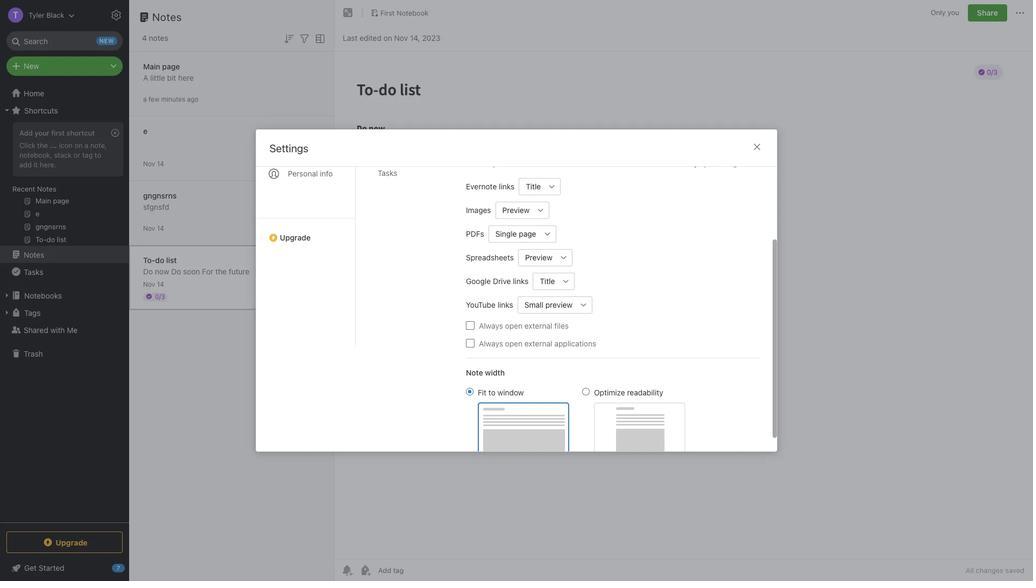 Task type: describe. For each thing, give the bounding box(es) containing it.
recent
[[12, 185, 35, 193]]

notes
[[149, 33, 168, 43]]

few
[[149, 95, 159, 103]]

share
[[978, 8, 999, 17]]

preview
[[546, 300, 573, 310]]

shortcut
[[67, 129, 95, 137]]

nov 14 for e
[[143, 160, 164, 168]]

Choose default view option for Images field
[[496, 202, 550, 219]]

minutes
[[161, 95, 185, 103]]

to-
[[143, 255, 155, 265]]

nov 14 for gngnsrns
[[143, 224, 164, 232]]

applications
[[555, 339, 597, 348]]

optimize
[[594, 388, 625, 397]]

changes
[[976, 566, 1004, 575]]

attachments.
[[611, 159, 654, 168]]

add tag image
[[359, 564, 372, 577]]

do now do soon for the future
[[143, 267, 250, 276]]

fit
[[478, 388, 487, 397]]

edited
[[360, 33, 382, 42]]

for
[[554, 159, 563, 168]]

tasks inside tab
[[378, 168, 397, 178]]

preview for images
[[503, 206, 530, 215]]

home
[[24, 89, 44, 98]]

Choose default view option for Spreadsheets field
[[518, 249, 573, 266]]

notebooks link
[[0, 287, 129, 304]]

youtube
[[466, 300, 496, 310]]

group inside tree
[[0, 119, 129, 250]]

width
[[485, 368, 505, 377]]

a inside note list element
[[143, 95, 147, 103]]

single page button
[[489, 225, 539, 243]]

fit to window
[[478, 388, 524, 397]]

Always open external files checkbox
[[466, 321, 475, 330]]

always open external files
[[479, 321, 569, 330]]

always open external applications
[[479, 339, 597, 348]]

Optimize readability radio
[[582, 388, 590, 395]]

share button
[[968, 4, 1008, 22]]

0 vertical spatial the
[[37, 141, 48, 150]]

always for always open external files
[[479, 321, 503, 330]]

note,
[[90, 141, 107, 150]]

always for always open external applications
[[479, 339, 503, 348]]

e
[[143, 126, 147, 135]]

icon
[[59, 141, 73, 150]]

views
[[534, 159, 552, 168]]

preview for spreadsheets
[[525, 253, 553, 262]]

optimize readability
[[594, 388, 664, 397]]

add your first shortcut
[[19, 129, 95, 137]]

here
[[178, 73, 194, 82]]

click
[[19, 141, 35, 150]]

settings
[[270, 142, 309, 154]]

Choose default view option for YouTube links field
[[518, 296, 593, 314]]

options?
[[700, 159, 729, 168]]

new button
[[6, 57, 123, 76]]

tasks inside button
[[24, 267, 43, 276]]

page for single
[[519, 229, 536, 238]]

tags button
[[0, 304, 129, 321]]

images
[[466, 206, 491, 215]]

expand notebooks image
[[3, 291, 11, 300]]

tree containing home
[[0, 85, 129, 522]]

4
[[142, 33, 147, 43]]

notes inside 'group'
[[37, 185, 56, 193]]

links left and
[[580, 159, 595, 168]]

all changes saved
[[966, 566, 1025, 575]]

what
[[656, 159, 674, 168]]

single page
[[496, 229, 536, 238]]

a
[[143, 73, 148, 82]]

title button for google drive links
[[533, 273, 558, 290]]

sfgnsfd
[[143, 202, 169, 211]]

preview button for spreadsheets
[[518, 249, 555, 266]]

2023
[[422, 33, 441, 42]]

youtube links
[[466, 300, 513, 310]]

add a reminder image
[[341, 564, 354, 577]]

nov inside note window element
[[394, 33, 408, 42]]

14 for e
[[157, 160, 164, 168]]

spreadsheets
[[466, 253, 514, 262]]

title button for evernote links
[[519, 178, 544, 195]]

external for files
[[525, 321, 553, 330]]

evernote
[[466, 182, 497, 191]]

settings image
[[110, 9, 123, 22]]

files
[[555, 321, 569, 330]]

first
[[381, 8, 395, 17]]

or
[[74, 151, 80, 159]]

close image
[[751, 140, 764, 153]]

3 14 from the top
[[157, 280, 164, 288]]

google
[[466, 277, 491, 286]]

only
[[931, 8, 946, 17]]

my
[[688, 159, 698, 168]]

2 vertical spatial notes
[[24, 250, 44, 259]]

14,
[[410, 33, 420, 42]]

trash link
[[0, 345, 129, 362]]

links right evernote on the left of page
[[499, 182, 515, 191]]

now
[[155, 267, 169, 276]]

nov down sfgnsfd on the top
[[143, 224, 155, 232]]

shortcuts
[[24, 106, 58, 115]]

small preview button
[[518, 296, 575, 314]]

shared with me link
[[0, 321, 129, 339]]

click the ...
[[19, 141, 57, 150]]

new
[[565, 159, 578, 168]]

Always open external applications checkbox
[[466, 339, 475, 348]]

2 do from the left
[[171, 267, 181, 276]]

your for first
[[35, 129, 49, 137]]

links down drive at the top
[[498, 300, 513, 310]]

shared with me
[[24, 325, 78, 335]]

window
[[498, 388, 524, 397]]

it
[[34, 160, 38, 169]]

info
[[320, 169, 333, 178]]

0 horizontal spatial upgrade button
[[6, 532, 123, 553]]

tag
[[82, 151, 93, 159]]

with
[[50, 325, 65, 335]]

0 vertical spatial upgrade
[[280, 233, 311, 242]]

on inside icon on a note, notebook, stack or tag to add it here.
[[75, 141, 83, 150]]



Task type: vqa. For each thing, say whether or not it's contained in the screenshot.
14,
yes



Task type: locate. For each thing, give the bounding box(es) containing it.
trash
[[24, 349, 43, 358]]

1 horizontal spatial upgrade button
[[256, 218, 355, 247]]

1 horizontal spatial a
[[143, 95, 147, 103]]

14 up gngnsrns
[[157, 160, 164, 168]]

4 notes
[[142, 33, 168, 43]]

title
[[526, 182, 541, 191], [540, 277, 555, 286]]

0 horizontal spatial the
[[37, 141, 48, 150]]

14 down sfgnsfd on the top
[[157, 224, 164, 232]]

0 vertical spatial title
[[526, 182, 541, 191]]

note list element
[[129, 0, 334, 581]]

on
[[384, 33, 392, 42], [75, 141, 83, 150]]

preview button down single page 'field' in the top of the page
[[518, 249, 555, 266]]

add
[[19, 160, 32, 169]]

Note Editor text field
[[334, 52, 1034, 559]]

expand tags image
[[3, 308, 11, 317]]

notebook
[[397, 8, 429, 17]]

1 horizontal spatial do
[[171, 267, 181, 276]]

0 vertical spatial page
[[162, 62, 180, 71]]

preview button up single page button
[[496, 202, 533, 219]]

1 vertical spatial nov 14
[[143, 224, 164, 232]]

14
[[157, 160, 164, 168], [157, 224, 164, 232], [157, 280, 164, 288]]

a left few
[[143, 95, 147, 103]]

1 vertical spatial 14
[[157, 224, 164, 232]]

tree
[[0, 85, 129, 522]]

option group
[[466, 387, 686, 455]]

nov left 14,
[[394, 33, 408, 42]]

title inside "title" field
[[526, 182, 541, 191]]

1 vertical spatial your
[[493, 159, 507, 168]]

nov 14
[[143, 160, 164, 168], [143, 224, 164, 232], [143, 280, 164, 288]]

1 vertical spatial a
[[85, 141, 88, 150]]

note width
[[466, 368, 505, 377]]

icon on a note, notebook, stack or tag to add it here.
[[19, 141, 107, 169]]

0 vertical spatial always
[[479, 321, 503, 330]]

upgrade button inside tab list
[[256, 218, 355, 247]]

external for applications
[[525, 339, 553, 348]]

upgrade button
[[256, 218, 355, 247], [6, 532, 123, 553]]

your for default
[[493, 159, 507, 168]]

main
[[143, 62, 160, 71]]

external up always open external applications
[[525, 321, 553, 330]]

tasks
[[378, 168, 397, 178], [24, 267, 43, 276]]

title for google drive links
[[540, 277, 555, 286]]

first notebook
[[381, 8, 429, 17]]

0 vertical spatial upgrade button
[[256, 218, 355, 247]]

a few minutes ago
[[143, 95, 199, 103]]

upgrade
[[280, 233, 311, 242], [56, 538, 88, 547]]

group containing add your first shortcut
[[0, 119, 129, 250]]

the right for
[[216, 267, 227, 276]]

to down the note,
[[95, 151, 101, 159]]

title button
[[519, 178, 544, 195], [533, 273, 558, 290]]

on right edited
[[384, 33, 392, 42]]

external down always open external files
[[525, 339, 553, 348]]

1 horizontal spatial your
[[493, 159, 507, 168]]

evernote links
[[466, 182, 515, 191]]

0 vertical spatial 14
[[157, 160, 164, 168]]

nov 14 up gngnsrns
[[143, 160, 164, 168]]

always right the always open external files checkbox
[[479, 321, 503, 330]]

the inside note list element
[[216, 267, 227, 276]]

1 vertical spatial preview
[[525, 253, 553, 262]]

notebook,
[[19, 151, 52, 159]]

new
[[24, 61, 39, 71]]

0 vertical spatial notes
[[152, 11, 182, 23]]

preview up single page
[[503, 206, 530, 215]]

title button up choose default view option for images field
[[519, 178, 544, 195]]

list
[[166, 255, 177, 265]]

to inside icon on a note, notebook, stack or tag to add it here.
[[95, 151, 101, 159]]

gngnsrns sfgnsfd
[[143, 191, 177, 211]]

1 vertical spatial upgrade
[[56, 538, 88, 547]]

None search field
[[14, 31, 115, 51]]

0 horizontal spatial do
[[143, 267, 153, 276]]

1 nov 14 from the top
[[143, 160, 164, 168]]

home link
[[0, 85, 129, 102]]

1 horizontal spatial page
[[519, 229, 536, 238]]

are
[[675, 159, 686, 168]]

3 nov 14 from the top
[[143, 280, 164, 288]]

14 up 0/3
[[157, 280, 164, 288]]

ago
[[187, 95, 199, 103]]

1 open from the top
[[505, 321, 523, 330]]

personal info
[[288, 169, 333, 178]]

for
[[202, 267, 213, 276]]

1 vertical spatial on
[[75, 141, 83, 150]]

title down the views
[[526, 182, 541, 191]]

last
[[343, 33, 358, 42]]

always right always open external applications checkbox
[[479, 339, 503, 348]]

1 horizontal spatial on
[[384, 33, 392, 42]]

0 vertical spatial on
[[384, 33, 392, 42]]

to
[[95, 151, 101, 159], [489, 388, 496, 397]]

preview up choose default view option for google drive links field
[[525, 253, 553, 262]]

links right drive at the top
[[513, 277, 529, 286]]

1 vertical spatial notes
[[37, 185, 56, 193]]

Choose default view option for Evernote links field
[[519, 178, 561, 195]]

1 horizontal spatial tasks
[[378, 168, 397, 178]]

1 external from the top
[[525, 321, 553, 330]]

notes up "tasks" button
[[24, 250, 44, 259]]

notes up the notes
[[152, 11, 182, 23]]

drive
[[493, 277, 511, 286]]

1 do from the left
[[143, 267, 153, 276]]

recent notes
[[12, 185, 56, 193]]

the left ...
[[37, 141, 48, 150]]

tab list
[[256, 62, 356, 347]]

page for main
[[162, 62, 180, 71]]

title inside choose default view option for google drive links field
[[540, 277, 555, 286]]

saved
[[1006, 566, 1025, 575]]

default
[[509, 159, 532, 168]]

Fit to window radio
[[466, 388, 474, 395]]

tasks tab
[[369, 164, 449, 182]]

readability
[[627, 388, 664, 397]]

page inside main page a little bit here
[[162, 62, 180, 71]]

2 nov 14 from the top
[[143, 224, 164, 232]]

nov up 0/3
[[143, 280, 155, 288]]

open for always open external applications
[[505, 339, 523, 348]]

1 vertical spatial the
[[216, 267, 227, 276]]

1 vertical spatial open
[[505, 339, 523, 348]]

to right 'fit'
[[489, 388, 496, 397]]

2 always from the top
[[479, 339, 503, 348]]

here.
[[40, 160, 56, 169]]

open up always open external applications
[[505, 321, 523, 330]]

1 vertical spatial title button
[[533, 273, 558, 290]]

1 horizontal spatial to
[[489, 388, 496, 397]]

nov 14 down sfgnsfd on the top
[[143, 224, 164, 232]]

notes right recent
[[37, 185, 56, 193]]

1 vertical spatial preview button
[[518, 249, 555, 266]]

note
[[466, 368, 483, 377]]

1 vertical spatial upgrade button
[[6, 532, 123, 553]]

notes inside note list element
[[152, 11, 182, 23]]

main page a little bit here
[[143, 62, 194, 82]]

preview inside field
[[525, 253, 553, 262]]

nov down e
[[143, 160, 155, 168]]

only you
[[931, 8, 960, 17]]

do down "to-"
[[143, 267, 153, 276]]

notebooks
[[24, 291, 62, 300]]

1 vertical spatial page
[[519, 229, 536, 238]]

tasks button
[[0, 263, 129, 280]]

0 vertical spatial a
[[143, 95, 147, 103]]

0 vertical spatial external
[[525, 321, 553, 330]]

the
[[37, 141, 48, 150], [216, 267, 227, 276]]

2 external from the top
[[525, 339, 553, 348]]

add
[[19, 129, 33, 137]]

0 horizontal spatial page
[[162, 62, 180, 71]]

1 vertical spatial always
[[479, 339, 503, 348]]

page inside button
[[519, 229, 536, 238]]

0 vertical spatial your
[[35, 129, 49, 137]]

page right the single
[[519, 229, 536, 238]]

0/3
[[155, 293, 165, 301]]

on inside note window element
[[384, 33, 392, 42]]

page up bit
[[162, 62, 180, 71]]

title for evernote links
[[526, 182, 541, 191]]

1 vertical spatial title
[[540, 277, 555, 286]]

google drive links
[[466, 277, 529, 286]]

notes link
[[0, 246, 129, 263]]

all
[[966, 566, 974, 575]]

pdfs
[[466, 229, 484, 238]]

a inside icon on a note, notebook, stack or tag to add it here.
[[85, 141, 88, 150]]

option group containing fit to window
[[466, 387, 686, 455]]

1 always from the top
[[479, 321, 503, 330]]

links
[[580, 159, 595, 168], [499, 182, 515, 191], [513, 277, 529, 286], [498, 300, 513, 310]]

0 vertical spatial nov 14
[[143, 160, 164, 168]]

preview button for images
[[496, 202, 533, 219]]

1 horizontal spatial upgrade
[[280, 233, 311, 242]]

personal
[[288, 169, 318, 178]]

group
[[0, 119, 129, 250]]

stack
[[54, 151, 72, 159]]

Search text field
[[14, 31, 115, 51]]

small preview
[[525, 300, 573, 310]]

open for always open external files
[[505, 321, 523, 330]]

to-do list
[[143, 255, 177, 265]]

a up tag
[[85, 141, 88, 150]]

1 vertical spatial tasks
[[24, 267, 43, 276]]

0 horizontal spatial to
[[95, 151, 101, 159]]

single
[[496, 229, 517, 238]]

preview button
[[496, 202, 533, 219], [518, 249, 555, 266]]

Choose default view option for Google Drive links field
[[533, 273, 575, 290]]

preview inside choose default view option for images field
[[503, 206, 530, 215]]

first
[[51, 129, 65, 137]]

2 14 from the top
[[157, 224, 164, 232]]

bit
[[167, 73, 176, 82]]

0 horizontal spatial upgrade
[[56, 538, 88, 547]]

0 vertical spatial preview
[[503, 206, 530, 215]]

1 14 from the top
[[157, 160, 164, 168]]

0 vertical spatial to
[[95, 151, 101, 159]]

your left default
[[493, 159, 507, 168]]

0 vertical spatial title button
[[519, 178, 544, 195]]

nov 14 up 0/3
[[143, 280, 164, 288]]

2 open from the top
[[505, 339, 523, 348]]

0 horizontal spatial on
[[75, 141, 83, 150]]

tab list containing personal info
[[256, 62, 356, 347]]

notes
[[152, 11, 182, 23], [37, 185, 56, 193], [24, 250, 44, 259]]

0 horizontal spatial your
[[35, 129, 49, 137]]

do
[[143, 267, 153, 276], [171, 267, 181, 276]]

title button down preview field
[[533, 273, 558, 290]]

2 vertical spatial nov 14
[[143, 280, 164, 288]]

preview
[[503, 206, 530, 215], [525, 253, 553, 262]]

do
[[155, 255, 164, 265]]

title up 'small preview' button
[[540, 277, 555, 286]]

1 horizontal spatial the
[[216, 267, 227, 276]]

to inside option group
[[489, 388, 496, 397]]

little
[[150, 73, 165, 82]]

your up click the ...
[[35, 129, 49, 137]]

Choose default view option for PDFs field
[[489, 225, 556, 243]]

0 vertical spatial preview button
[[496, 202, 533, 219]]

0 vertical spatial tasks
[[378, 168, 397, 178]]

1 vertical spatial external
[[525, 339, 553, 348]]

last edited on nov 14, 2023
[[343, 33, 441, 42]]

a
[[143, 95, 147, 103], [85, 141, 88, 150]]

0 horizontal spatial tasks
[[24, 267, 43, 276]]

2 vertical spatial 14
[[157, 280, 164, 288]]

on up "or"
[[75, 141, 83, 150]]

and
[[597, 159, 609, 168]]

open down always open external files
[[505, 339, 523, 348]]

1 vertical spatial to
[[489, 388, 496, 397]]

0 vertical spatial open
[[505, 321, 523, 330]]

0 horizontal spatial a
[[85, 141, 88, 150]]

14 for gngnsrns
[[157, 224, 164, 232]]

note window element
[[334, 0, 1034, 581]]

soon
[[183, 267, 200, 276]]

do down list
[[171, 267, 181, 276]]

expand note image
[[342, 6, 355, 19]]



